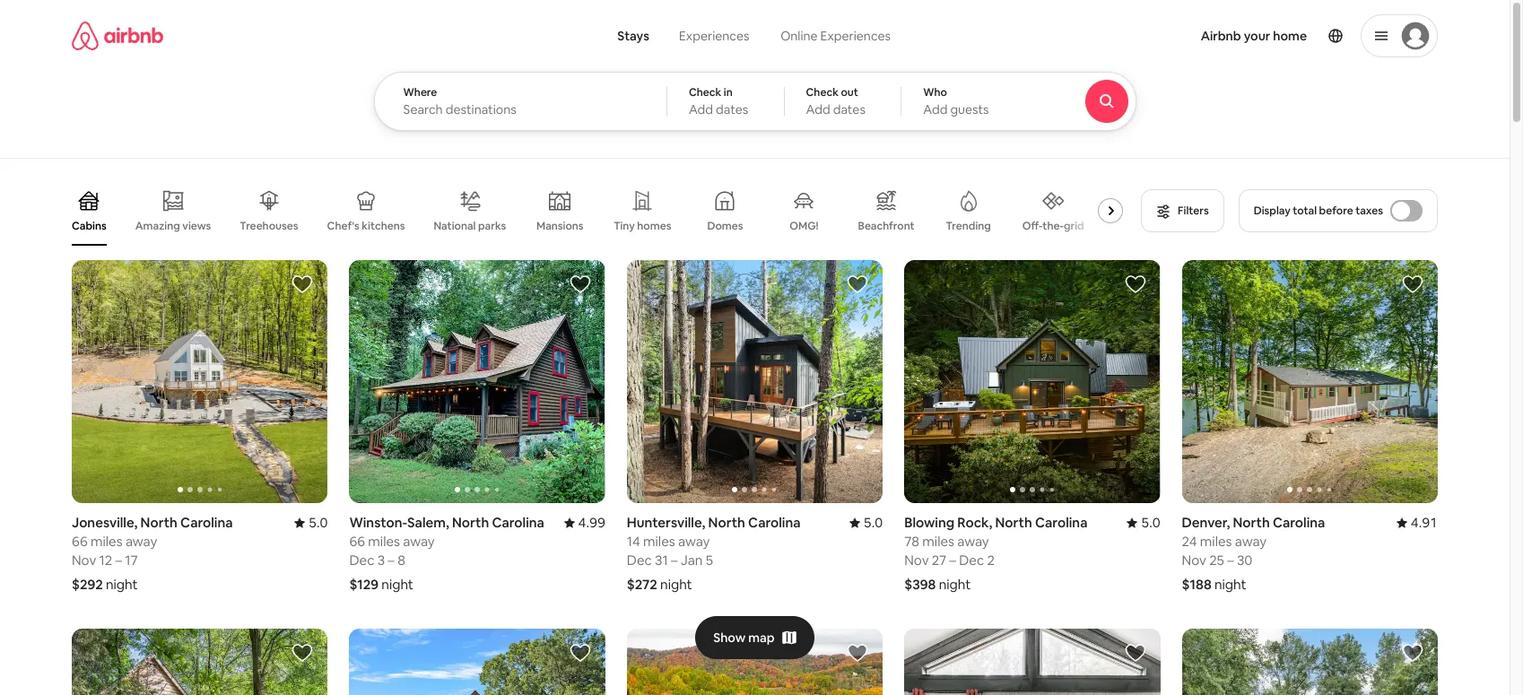 Task type: vqa. For each thing, say whether or not it's contained in the screenshot.


Task type: locate. For each thing, give the bounding box(es) containing it.
30
[[1237, 552, 1253, 569]]

total
[[1293, 204, 1317, 218]]

north right jonesville,
[[141, 514, 178, 531]]

dec inside winston-salem, north carolina 66 miles away dec 3 – 8 $129 night
[[349, 552, 374, 569]]

amazing
[[135, 219, 180, 233]]

add
[[689, 101, 713, 118], [806, 101, 831, 118], [923, 101, 948, 118]]

4 carolina from the left
[[1035, 514, 1088, 531]]

1 horizontal spatial experiences
[[821, 28, 891, 44]]

0 horizontal spatial dates
[[716, 101, 749, 118]]

in
[[724, 85, 733, 100]]

– right 25
[[1228, 552, 1234, 569]]

add to wishlist: jonesville, north carolina image
[[292, 274, 313, 295]]

carolina inside "jonesville, north carolina 66 miles away nov 12 – 17 $292 night"
[[180, 514, 233, 531]]

nov down 24 at the right bottom of page
[[1182, 552, 1207, 569]]

2 dates from the left
[[833, 101, 866, 118]]

airbnb your home link
[[1190, 17, 1318, 55]]

66
[[72, 533, 88, 550], [349, 533, 365, 550]]

2 – from the left
[[671, 552, 678, 569]]

filters
[[1178, 204, 1209, 218]]

0 horizontal spatial add
[[689, 101, 713, 118]]

domes
[[707, 219, 743, 233]]

miles up 25
[[1200, 533, 1232, 550]]

miles up 3
[[368, 533, 400, 550]]

2 carolina from the left
[[748, 514, 801, 531]]

2 nov from the left
[[905, 552, 929, 569]]

1 carolina from the left
[[180, 514, 233, 531]]

nov left 12
[[72, 552, 96, 569]]

dec left 3
[[349, 552, 374, 569]]

1 horizontal spatial 5.0
[[864, 514, 883, 531]]

1 – from the left
[[115, 552, 122, 569]]

north for 14 miles away
[[708, 514, 746, 531]]

3 5.0 from the left
[[1142, 514, 1161, 531]]

$398
[[905, 576, 936, 593]]

show
[[714, 630, 746, 646]]

1 miles from the left
[[91, 533, 123, 550]]

north inside the blowing rock, north carolina 78 miles away nov 27 – dec 2 $398 night
[[996, 514, 1033, 531]]

away
[[126, 533, 157, 550], [678, 533, 710, 550], [403, 533, 435, 550], [958, 533, 989, 550], [1235, 533, 1267, 550]]

– inside denver, north carolina 24 miles away nov 25 – 30 $188 night
[[1228, 552, 1234, 569]]

night down '17'
[[106, 576, 138, 593]]

north
[[141, 514, 178, 531], [708, 514, 746, 531], [452, 514, 489, 531], [996, 514, 1033, 531], [1233, 514, 1270, 531]]

1 horizontal spatial 5.0 out of 5 average rating image
[[1127, 514, 1161, 531]]

add to wishlist: charlotte, north carolina image
[[1402, 643, 1424, 664]]

away inside the blowing rock, north carolina 78 miles away nov 27 – dec 2 $398 night
[[958, 533, 989, 550]]

–
[[115, 552, 122, 569], [671, 552, 678, 569], [388, 552, 395, 569], [950, 552, 956, 569], [1228, 552, 1234, 569]]

kitchens
[[362, 219, 405, 233]]

nov inside denver, north carolina 24 miles away nov 25 – 30 $188 night
[[1182, 552, 1207, 569]]

north inside huntersville, north carolina 14 miles away dec 31 – jan 5 $272 night
[[708, 514, 746, 531]]

north up 5
[[708, 514, 746, 531]]

miles inside huntersville, north carolina 14 miles away dec 31 – jan 5 $272 night
[[643, 533, 675, 550]]

1 horizontal spatial 66
[[349, 533, 365, 550]]

0 horizontal spatial 66
[[72, 533, 88, 550]]

miles
[[91, 533, 123, 550], [643, 533, 675, 550], [368, 533, 400, 550], [923, 533, 955, 550], [1200, 533, 1232, 550]]

away inside huntersville, north carolina 14 miles away dec 31 – jan 5 $272 night
[[678, 533, 710, 550]]

1 horizontal spatial dec
[[627, 552, 652, 569]]

north right salem,
[[452, 514, 489, 531]]

add inside check out add dates
[[806, 101, 831, 118]]

off-the-grid
[[1023, 219, 1084, 233]]

1 horizontal spatial check
[[806, 85, 839, 100]]

night
[[106, 576, 138, 593], [660, 576, 692, 593], [382, 576, 414, 593], [939, 576, 971, 593], [1215, 576, 1247, 593]]

25
[[1210, 552, 1225, 569]]

winston-salem, north carolina 66 miles away dec 3 – 8 $129 night
[[349, 514, 544, 593]]

miles up '27'
[[923, 533, 955, 550]]

0 horizontal spatial dec
[[349, 552, 374, 569]]

5.0 out of 5 average rating image left the winston-
[[294, 514, 328, 531]]

away up '17'
[[126, 533, 157, 550]]

experiences right online
[[821, 28, 891, 44]]

– inside "jonesville, north carolina 66 miles away nov 12 – 17 $292 night"
[[115, 552, 122, 569]]

dates down out
[[833, 101, 866, 118]]

dec left the 2
[[959, 552, 984, 569]]

away for jonesville,
[[126, 533, 157, 550]]

add down who
[[923, 101, 948, 118]]

– for $272
[[671, 552, 678, 569]]

4 miles from the left
[[923, 533, 955, 550]]

4 night from the left
[[939, 576, 971, 593]]

2 horizontal spatial 5.0
[[1142, 514, 1161, 531]]

1 5.0 out of 5 average rating image from the left
[[294, 514, 328, 531]]

2 dec from the left
[[349, 552, 374, 569]]

3 nov from the left
[[1182, 552, 1207, 569]]

away down salem,
[[403, 533, 435, 550]]

north inside denver, north carolina 24 miles away nov 25 – 30 $188 night
[[1233, 514, 1270, 531]]

4 away from the left
[[958, 533, 989, 550]]

2 66 from the left
[[349, 533, 365, 550]]

5.0
[[309, 514, 328, 531], [864, 514, 883, 531], [1142, 514, 1161, 531]]

dates for check in add dates
[[716, 101, 749, 118]]

2 horizontal spatial add
[[923, 101, 948, 118]]

5 away from the left
[[1235, 533, 1267, 550]]

experiences
[[679, 28, 750, 44], [821, 28, 891, 44]]

chef's kitchens
[[327, 219, 405, 233]]

the-
[[1043, 219, 1064, 233]]

– right '27'
[[950, 552, 956, 569]]

north for 24 miles away
[[1233, 514, 1270, 531]]

add to wishlist: boone, north carolina image
[[847, 643, 869, 664], [1125, 643, 1146, 664]]

2 miles from the left
[[643, 533, 675, 550]]

1 check from the left
[[689, 85, 722, 100]]

night inside winston-salem, north carolina 66 miles away dec 3 – 8 $129 night
[[382, 576, 414, 593]]

dates inside check out add dates
[[833, 101, 866, 118]]

– inside the blowing rock, north carolina 78 miles away nov 27 – dec 2 $398 night
[[950, 552, 956, 569]]

5.0 out of 5 average rating image
[[294, 514, 328, 531], [1127, 514, 1161, 531]]

1 away from the left
[[126, 533, 157, 550]]

dec inside huntersville, north carolina 14 miles away dec 31 – jan 5 $272 night
[[627, 552, 652, 569]]

3 miles from the left
[[368, 533, 400, 550]]

4.99
[[578, 514, 605, 531]]

0 horizontal spatial check
[[689, 85, 722, 100]]

1 horizontal spatial nov
[[905, 552, 929, 569]]

stays tab panel
[[374, 72, 1186, 131]]

away inside winston-salem, north carolina 66 miles away dec 3 – 8 $129 night
[[403, 533, 435, 550]]

nov inside "jonesville, north carolina 66 miles away nov 12 – 17 $292 night"
[[72, 552, 96, 569]]

beachfront
[[858, 219, 915, 233]]

2 5.0 out of 5 average rating image from the left
[[1127, 514, 1161, 531]]

out
[[841, 85, 859, 100]]

5.0 out of 5 average rating image for blowing rock, north carolina 78 miles away nov 27 – dec 2 $398 night
[[1127, 514, 1161, 531]]

salem,
[[407, 514, 449, 531]]

miles up 31 at the left of page
[[643, 533, 675, 550]]

31
[[655, 552, 668, 569]]

check inside check out add dates
[[806, 85, 839, 100]]

– inside huntersville, north carolina 14 miles away dec 31 – jan 5 $272 night
[[671, 552, 678, 569]]

group containing amazing views
[[72, 176, 1131, 246]]

home
[[1273, 28, 1307, 44]]

0 horizontal spatial 5.0 out of 5 average rating image
[[294, 514, 328, 531]]

night inside "jonesville, north carolina 66 miles away nov 12 – 17 $292 night"
[[106, 576, 138, 593]]

dates
[[716, 101, 749, 118], [833, 101, 866, 118]]

dec inside the blowing rock, north carolina 78 miles away nov 27 – dec 2 $398 night
[[959, 552, 984, 569]]

chef's
[[327, 219, 360, 233]]

1 night from the left
[[106, 576, 138, 593]]

66 inside "jonesville, north carolina 66 miles away nov 12 – 17 $292 night"
[[72, 533, 88, 550]]

2 horizontal spatial dec
[[959, 552, 984, 569]]

5.0 out of 5 average rating image left denver,
[[1127, 514, 1161, 531]]

add down experiences "button"
[[689, 101, 713, 118]]

night down 25
[[1215, 576, 1247, 593]]

nov
[[72, 552, 96, 569], [905, 552, 929, 569], [1182, 552, 1207, 569]]

0 horizontal spatial add to wishlist: boone, north carolina image
[[847, 643, 869, 664]]

night down 8
[[382, 576, 414, 593]]

66 down the winston-
[[349, 533, 365, 550]]

14
[[627, 533, 640, 550]]

5.0 left blowing at the right of page
[[864, 514, 883, 531]]

carolina inside huntersville, north carolina 14 miles away dec 31 – jan 5 $272 night
[[748, 514, 801, 531]]

check inside the 'check in add dates'
[[689, 85, 722, 100]]

0 horizontal spatial 5.0
[[309, 514, 328, 531]]

dates inside the 'check in add dates'
[[716, 101, 749, 118]]

dates for check out add dates
[[833, 101, 866, 118]]

2 check from the left
[[806, 85, 839, 100]]

check left in in the top of the page
[[689, 85, 722, 100]]

5 north from the left
[[1233, 514, 1270, 531]]

north up 30
[[1233, 514, 1270, 531]]

miles up 12
[[91, 533, 123, 550]]

dec down 14 at the bottom
[[627, 552, 652, 569]]

check
[[689, 85, 722, 100], [806, 85, 839, 100]]

group
[[72, 176, 1131, 246], [72, 260, 328, 503], [349, 260, 862, 503], [627, 260, 883, 503], [905, 260, 1161, 503], [1182, 260, 1438, 503], [72, 629, 328, 695], [349, 629, 605, 695], [627, 629, 883, 695], [905, 629, 1161, 695], [1182, 629, 1438, 695]]

1 dates from the left
[[716, 101, 749, 118]]

1 horizontal spatial dates
[[833, 101, 866, 118]]

1 experiences from the left
[[679, 28, 750, 44]]

night down '27'
[[939, 576, 971, 593]]

carolina
[[180, 514, 233, 531], [748, 514, 801, 531], [492, 514, 544, 531], [1035, 514, 1088, 531], [1273, 514, 1326, 531]]

guests
[[951, 101, 989, 118]]

airbnb your home
[[1201, 28, 1307, 44]]

2 away from the left
[[678, 533, 710, 550]]

north inside winston-salem, north carolina 66 miles away dec 3 – 8 $129 night
[[452, 514, 489, 531]]

4 – from the left
[[950, 552, 956, 569]]

away inside denver, north carolina 24 miles away nov 25 – 30 $188 night
[[1235, 533, 1267, 550]]

add down online experiences
[[806, 101, 831, 118]]

away inside "jonesville, north carolina 66 miles away nov 12 – 17 $292 night"
[[126, 533, 157, 550]]

carolina for denver, north carolina 24 miles away nov 25 – 30 $188 night
[[1273, 514, 1326, 531]]

1 66 from the left
[[72, 533, 88, 550]]

0 horizontal spatial nov
[[72, 552, 96, 569]]

3 north from the left
[[452, 514, 489, 531]]

1 north from the left
[[141, 514, 178, 531]]

None search field
[[374, 0, 1186, 131]]

5 night from the left
[[1215, 576, 1247, 593]]

north right rock,
[[996, 514, 1033, 531]]

5.0 left denver,
[[1142, 514, 1161, 531]]

dates down in in the top of the page
[[716, 101, 749, 118]]

1 horizontal spatial add to wishlist: boone, north carolina image
[[1125, 643, 1146, 664]]

66 down jonesville,
[[72, 533, 88, 550]]

cabins
[[72, 219, 107, 233]]

night inside denver, north carolina 24 miles away nov 25 – 30 $188 night
[[1215, 576, 1247, 593]]

3 dec from the left
[[959, 552, 984, 569]]

3 add from the left
[[923, 101, 948, 118]]

away up jan
[[678, 533, 710, 550]]

3 – from the left
[[388, 552, 395, 569]]

5 – from the left
[[1228, 552, 1234, 569]]

1 nov from the left
[[72, 552, 96, 569]]

5.0 for huntersville, north carolina 14 miles away dec 31 – jan 5 $272 night
[[864, 514, 883, 531]]

grid
[[1064, 219, 1084, 233]]

miles inside denver, north carolina 24 miles away nov 25 – 30 $188 night
[[1200, 533, 1232, 550]]

0 horizontal spatial experiences
[[679, 28, 750, 44]]

check left out
[[806, 85, 839, 100]]

dec
[[627, 552, 652, 569], [349, 552, 374, 569], [959, 552, 984, 569]]

add inside the 'check in add dates'
[[689, 101, 713, 118]]

miles inside "jonesville, north carolina 66 miles away nov 12 – 17 $292 night"
[[91, 533, 123, 550]]

add to wishlist: winston-salem, north carolina image
[[570, 274, 591, 295]]

– left '17'
[[115, 552, 122, 569]]

2 add from the left
[[806, 101, 831, 118]]

2 horizontal spatial nov
[[1182, 552, 1207, 569]]

mansions
[[537, 219, 584, 233]]

5.0 out of 5 average rating image for jonesville, north carolina 66 miles away nov 12 – 17 $292 night
[[294, 514, 328, 531]]

away up 30
[[1235, 533, 1267, 550]]

treehouses
[[240, 219, 298, 233]]

– for $188
[[1228, 552, 1234, 569]]

2 night from the left
[[660, 576, 692, 593]]

carolina inside denver, north carolina 24 miles away nov 25 – 30 $188 night
[[1273, 514, 1326, 531]]

online experiences link
[[765, 18, 907, 54]]

– right 31 at the left of page
[[671, 552, 678, 569]]

– right 3
[[388, 552, 395, 569]]

away for huntersville,
[[678, 533, 710, 550]]

1 horizontal spatial add
[[806, 101, 831, 118]]

1 dec from the left
[[627, 552, 652, 569]]

3 away from the left
[[403, 533, 435, 550]]

away down rock,
[[958, 533, 989, 550]]

4 north from the left
[[996, 514, 1033, 531]]

nov for 66
[[72, 552, 96, 569]]

5.0 left the winston-
[[309, 514, 328, 531]]

2 north from the left
[[708, 514, 746, 531]]

north inside "jonesville, north carolina 66 miles away nov 12 – 17 $292 night"
[[141, 514, 178, 531]]

1 add from the left
[[689, 101, 713, 118]]

views
[[182, 219, 211, 233]]

tiny
[[614, 219, 635, 233]]

add for check out add dates
[[806, 101, 831, 118]]

winston-
[[349, 514, 407, 531]]

$272
[[627, 576, 658, 593]]

5
[[706, 552, 713, 569]]

1 5.0 from the left
[[309, 514, 328, 531]]

night down 31 at the left of page
[[660, 576, 692, 593]]

3 carolina from the left
[[492, 514, 544, 531]]

5 carolina from the left
[[1273, 514, 1326, 531]]

nov down 78 at the right bottom
[[905, 552, 929, 569]]

3 night from the left
[[382, 576, 414, 593]]

parks
[[478, 219, 506, 233]]

miles inside winston-salem, north carolina 66 miles away dec 3 – 8 $129 night
[[368, 533, 400, 550]]

5 miles from the left
[[1200, 533, 1232, 550]]

experiences up in in the top of the page
[[679, 28, 750, 44]]

online experiences
[[781, 28, 891, 44]]

2 5.0 from the left
[[864, 514, 883, 531]]

experiences inside "button"
[[679, 28, 750, 44]]



Task type: describe. For each thing, give the bounding box(es) containing it.
miles inside the blowing rock, north carolina 78 miles away nov 27 – dec 2 $398 night
[[923, 533, 955, 550]]

filters button
[[1141, 189, 1224, 232]]

taxes
[[1356, 204, 1384, 218]]

display total before taxes button
[[1239, 189, 1438, 232]]

tiny homes
[[614, 219, 672, 233]]

away for denver,
[[1235, 533, 1267, 550]]

huntersville, north carolina 14 miles away dec 31 – jan 5 $272 night
[[627, 514, 801, 593]]

huntersville,
[[627, 514, 706, 531]]

add inside who add guests
[[923, 101, 948, 118]]

4.91
[[1411, 514, 1438, 531]]

jonesville, north carolina 66 miles away nov 12 – 17 $292 night
[[72, 514, 233, 593]]

who add guests
[[923, 85, 989, 118]]

night inside huntersville, north carolina 14 miles away dec 31 – jan 5 $272 night
[[660, 576, 692, 593]]

jan
[[681, 552, 703, 569]]

check for check in add dates
[[689, 85, 722, 100]]

show map
[[714, 630, 775, 646]]

display total before taxes
[[1254, 204, 1384, 218]]

nov for 24
[[1182, 552, 1207, 569]]

$292
[[72, 576, 103, 593]]

map
[[749, 630, 775, 646]]

show map button
[[696, 616, 814, 659]]

off-
[[1023, 219, 1043, 233]]

$188
[[1182, 576, 1212, 593]]

airbnb
[[1201, 28, 1241, 44]]

rock,
[[958, 514, 993, 531]]

display
[[1254, 204, 1291, 218]]

5.0 out of 5 average rating image
[[850, 514, 883, 531]]

carolina for jonesville, north carolina 66 miles away nov 12 – 17 $292 night
[[180, 514, 233, 531]]

north for 66 miles away
[[141, 514, 178, 531]]

none search field containing stays
[[374, 0, 1186, 131]]

add to wishlist: gold hill, north carolina image
[[292, 643, 313, 664]]

before
[[1320, 204, 1354, 218]]

3
[[377, 552, 385, 569]]

66 inside winston-salem, north carolina 66 miles away dec 3 – 8 $129 night
[[349, 533, 365, 550]]

stays button
[[603, 18, 664, 54]]

where
[[403, 85, 437, 100]]

4.99 out of 5 average rating image
[[564, 514, 605, 531]]

miles for 14
[[643, 533, 675, 550]]

4.91 out of 5 average rating image
[[1397, 514, 1438, 531]]

2 experiences from the left
[[821, 28, 891, 44]]

12
[[99, 552, 112, 569]]

2
[[987, 552, 995, 569]]

5.0 for jonesville, north carolina 66 miles away nov 12 – 17 $292 night
[[309, 514, 328, 531]]

carolina inside the blowing rock, north carolina 78 miles away nov 27 – dec 2 $398 night
[[1035, 514, 1088, 531]]

amazing views
[[135, 219, 211, 233]]

add to wishlist: blowing rock, north carolina image
[[1125, 274, 1146, 295]]

2 add to wishlist: boone, north carolina image from the left
[[1125, 643, 1146, 664]]

carolina inside winston-salem, north carolina 66 miles away dec 3 – 8 $129 night
[[492, 514, 544, 531]]

national
[[434, 219, 476, 233]]

your
[[1244, 28, 1271, 44]]

78
[[905, 533, 920, 550]]

24
[[1182, 533, 1197, 550]]

nov inside the blowing rock, north carolina 78 miles away nov 27 – dec 2 $398 night
[[905, 552, 929, 569]]

1 add to wishlist: boone, north carolina image from the left
[[847, 643, 869, 664]]

who
[[923, 85, 947, 100]]

add to wishlist: huntersville, north carolina image
[[570, 643, 591, 664]]

carolina for huntersville, north carolina 14 miles away dec 31 – jan 5 $272 night
[[748, 514, 801, 531]]

add to wishlist: denver, north carolina image
[[1402, 274, 1424, 295]]

Where field
[[403, 101, 638, 118]]

what can we help you find? tab list
[[603, 18, 765, 54]]

blowing
[[905, 514, 955, 531]]

17
[[125, 552, 138, 569]]

– inside winston-salem, north carolina 66 miles away dec 3 – 8 $129 night
[[388, 552, 395, 569]]

night inside the blowing rock, north carolina 78 miles away nov 27 – dec 2 $398 night
[[939, 576, 971, 593]]

5.0 for blowing rock, north carolina 78 miles away nov 27 – dec 2 $398 night
[[1142, 514, 1161, 531]]

$129
[[349, 576, 379, 593]]

stays
[[618, 28, 650, 44]]

denver,
[[1182, 514, 1230, 531]]

homes
[[637, 219, 672, 233]]

27
[[932, 552, 947, 569]]

check in add dates
[[689, 85, 749, 118]]

blowing rock, north carolina 78 miles away nov 27 – dec 2 $398 night
[[905, 514, 1088, 593]]

add for check in add dates
[[689, 101, 713, 118]]

denver, north carolina 24 miles away nov 25 – 30 $188 night
[[1182, 514, 1326, 593]]

omg!
[[790, 219, 819, 233]]

trending
[[946, 219, 991, 233]]

miles for 24
[[1200, 533, 1232, 550]]

online
[[781, 28, 818, 44]]

add to wishlist: huntersville, north carolina image
[[847, 274, 869, 295]]

check for check out add dates
[[806, 85, 839, 100]]

– for $292
[[115, 552, 122, 569]]

experiences button
[[664, 18, 765, 54]]

jonesville,
[[72, 514, 138, 531]]

profile element
[[935, 0, 1438, 72]]

miles for 66
[[91, 533, 123, 550]]

check out add dates
[[806, 85, 866, 118]]

national parks
[[434, 219, 506, 233]]

8
[[398, 552, 405, 569]]



